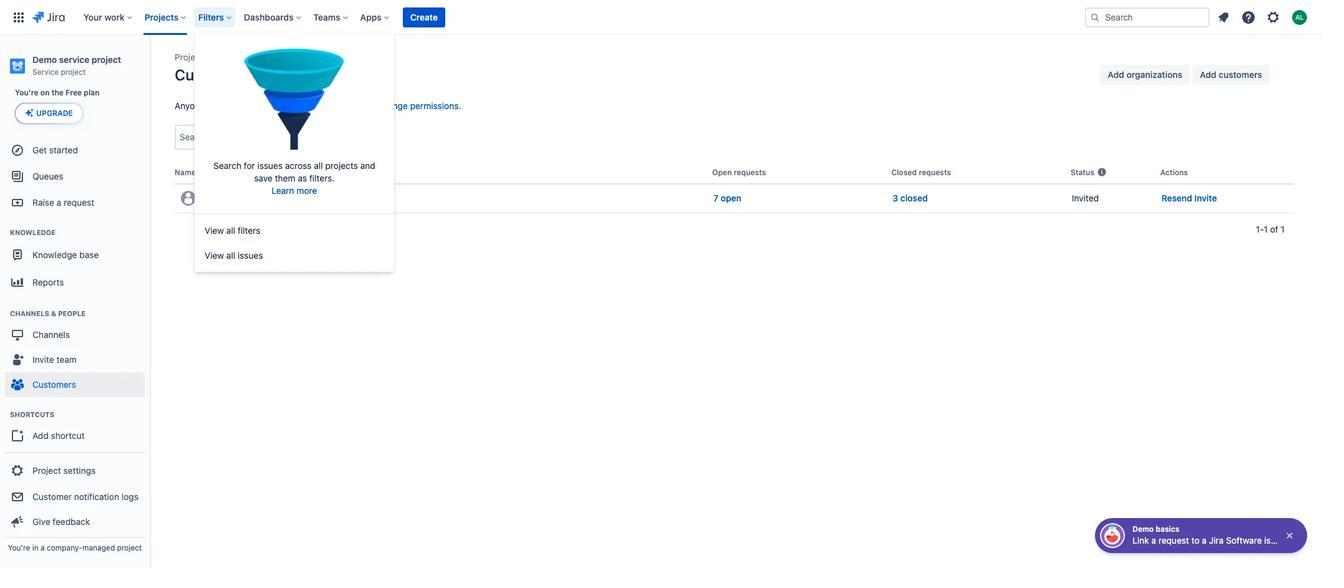 Task type: describe. For each thing, give the bounding box(es) containing it.
project up the "plan"
[[92, 54, 121, 65]]

basics
[[1156, 525, 1180, 534]]

closed
[[892, 168, 917, 177]]

invite team
[[32, 354, 77, 365]]

primary element
[[7, 0, 1085, 35]]

customer
[[32, 491, 72, 502]]

issue
[[1265, 535, 1286, 546]]

people
[[58, 309, 86, 318]]

name
[[175, 168, 196, 177]]

add shortcut button
[[5, 424, 145, 449]]

started
[[49, 145, 78, 155]]

feedback
[[53, 516, 90, 527]]

0 vertical spatial customers
[[175, 66, 252, 84]]

them
[[275, 173, 295, 184]]

settings image
[[1266, 10, 1281, 25]]

2 1 from the left
[[1281, 224, 1285, 235]]

to
[[1192, 535, 1200, 546]]

raise a request
[[32, 197, 94, 208]]

team
[[56, 354, 77, 365]]

help image
[[1241, 10, 1256, 25]]

you're for you're in a company-managed project
[[8, 543, 30, 553]]

project
[[32, 465, 61, 476]]

base
[[79, 249, 99, 260]]

dashboards
[[244, 12, 294, 22]]

search for issues across all projects and save them as filters. learn more
[[213, 161, 375, 196]]

view for view all issues
[[205, 250, 224, 261]]

request for anyone
[[253, 100, 283, 111]]

filters
[[198, 12, 224, 22]]

filters
[[238, 225, 260, 236]]

3 closed
[[893, 193, 928, 203]]

give feedback
[[32, 516, 90, 527]]

create
[[410, 12, 438, 22]]

projects
[[325, 161, 358, 171]]

invite team button
[[5, 348, 145, 372]]

notification
[[74, 491, 119, 502]]

demo service project
[[223, 52, 308, 62]]

give feedback button
[[5, 510, 145, 535]]

demo for demo service project
[[223, 52, 246, 62]]

teams button
[[310, 7, 353, 27]]

2 horizontal spatial service
[[312, 100, 341, 111]]

view all issues
[[205, 250, 263, 261]]

for
[[244, 161, 255, 171]]

open requests
[[712, 168, 766, 177]]

on
[[40, 88, 50, 97]]

add customers button
[[1193, 65, 1270, 85]]

dashboards button
[[240, 7, 306, 27]]

view for view all filters
[[205, 225, 224, 236]]

1 vertical spatial in
[[32, 543, 38, 553]]

add organizations button
[[1101, 65, 1190, 85]]

customers
[[1219, 69, 1263, 80]]

Search customers and organizations text field
[[176, 126, 363, 148]]

you're for you're on the free plan
[[15, 88, 38, 97]]

queues link
[[5, 163, 145, 190]]

get started
[[32, 145, 78, 155]]

project.
[[344, 100, 374, 111]]

customers inside customers link
[[32, 379, 76, 390]]

learn more link
[[272, 185, 317, 196]]

resend invite
[[1162, 193, 1217, 203]]

anyone
[[175, 100, 205, 111]]

add for add shortcut
[[32, 430, 49, 441]]

work
[[104, 12, 125, 22]]

1-
[[1256, 224, 1264, 235]]

organizations
[[1127, 69, 1183, 80]]

filters button
[[195, 7, 236, 27]]

project right managed
[[117, 543, 142, 553]]

free
[[66, 88, 82, 97]]

your profile and settings image
[[1293, 10, 1307, 25]]

this
[[295, 100, 310, 111]]

request inside 'link'
[[64, 197, 94, 208]]

get
[[32, 145, 47, 155]]

jira
[[1209, 535, 1224, 546]]

add customers
[[1200, 69, 1263, 80]]

search
[[213, 161, 242, 171]]

Search field
[[1085, 7, 1210, 27]]

shortcuts group
[[5, 397, 145, 452]]

change
[[377, 100, 408, 111]]

invite inside 'popup button'
[[32, 354, 54, 365]]

all for filters
[[226, 225, 235, 236]]

add shortcut
[[32, 430, 85, 441]]

resend invite button
[[1162, 192, 1217, 205]]

settings
[[63, 465, 96, 476]]

you're in a company-managed project
[[8, 543, 142, 553]]

customer notification logs link
[[5, 485, 145, 510]]

queues
[[32, 171, 63, 181]]

closed requests
[[892, 168, 951, 177]]

projects for projects 'link'
[[175, 52, 208, 62]]

7
[[714, 193, 719, 203]]

issues for for
[[257, 161, 283, 171]]

customers link
[[5, 372, 145, 397]]

requests for open requests
[[734, 168, 766, 177]]

project settings
[[32, 465, 96, 476]]

view all filters
[[205, 225, 260, 236]]

reports link
[[5, 269, 145, 296]]

raise
[[32, 197, 54, 208]]



Task type: vqa. For each thing, say whether or not it's contained in the screenshot.
Help image
yes



Task type: locate. For each thing, give the bounding box(es) containing it.
requests right open
[[734, 168, 766, 177]]

demo inside the demo basics link a request to a jira software issue
[[1133, 525, 1154, 534]]

company-
[[47, 543, 82, 553]]

open
[[712, 168, 732, 177]]

0 horizontal spatial customers
[[32, 379, 76, 390]]

1 horizontal spatial requests
[[919, 168, 951, 177]]

0 horizontal spatial invite
[[32, 354, 54, 365]]

1 vertical spatial projects
[[175, 52, 208, 62]]

1 horizontal spatial 1
[[1281, 224, 1285, 235]]

project down the dashboards dropdown button
[[280, 52, 308, 62]]

save
[[254, 173, 273, 184]]

get started link
[[5, 138, 145, 163]]

shortcuts
[[10, 411, 54, 419]]

demo service project service project
[[32, 54, 121, 77]]

raise
[[224, 100, 243, 111]]

teams
[[314, 12, 340, 22]]

invite inside button
[[1195, 193, 1217, 203]]

channels & people group
[[5, 296, 145, 401]]

upgrade button
[[16, 104, 82, 124]]

request inside the demo basics link a request to a jira software issue
[[1159, 535, 1189, 546]]

channels left &
[[10, 309, 49, 318]]

service up 'free'
[[59, 54, 89, 65]]

1 vertical spatial all
[[226, 225, 235, 236]]

0 vertical spatial request
[[253, 100, 283, 111]]

you're on the free plan
[[15, 88, 100, 97]]

channels inside dropdown button
[[32, 329, 70, 340]]

1 horizontal spatial add
[[1108, 69, 1125, 80]]

add for add customers
[[1200, 69, 1217, 80]]

service for demo service project service project
[[59, 54, 89, 65]]

change permissions. link
[[377, 100, 461, 111]]

all left filters
[[226, 225, 235, 236]]

1 vertical spatial issues
[[238, 250, 263, 261]]

projects link
[[175, 50, 208, 65]]

demo basics link a request to a jira software issue
[[1133, 525, 1286, 546]]

in
[[286, 100, 293, 111], [32, 543, 38, 553]]

0 horizontal spatial 1
[[1264, 224, 1268, 235]]

1 group from the top
[[5, 134, 145, 542]]

add left organizations
[[1108, 69, 1125, 80]]

in left 'this'
[[286, 100, 293, 111]]

channels & people
[[10, 309, 86, 318]]

group
[[5, 134, 145, 542], [5, 452, 145, 538]]

your
[[83, 12, 102, 22]]

0 vertical spatial channels
[[10, 309, 49, 318]]

invite left the team
[[32, 354, 54, 365]]

1 vertical spatial knowledge
[[32, 249, 77, 260]]

notifications image
[[1216, 10, 1231, 25]]

requests for closed requests
[[919, 168, 951, 177]]

projects button
[[141, 7, 191, 27]]

knowledge base link
[[5, 241, 145, 269]]

1-1 of 1
[[1256, 224, 1285, 235]]

reports
[[32, 277, 64, 287]]

and
[[360, 161, 375, 171]]

in down the give
[[32, 543, 38, 553]]

invited
[[1072, 193, 1099, 203]]

request down basics
[[1159, 535, 1189, 546]]

0 vertical spatial knowledge
[[10, 228, 56, 237]]

1 vertical spatial request
[[64, 197, 94, 208]]

group containing get started
[[5, 134, 145, 542]]

all inside search for issues across all projects and save them as filters. learn more
[[314, 161, 323, 171]]

3 closed link
[[893, 192, 928, 205]]

channels down &
[[32, 329, 70, 340]]

service down 'dashboards'
[[249, 52, 278, 62]]

0 horizontal spatial demo
[[32, 54, 57, 65]]

demo right projects 'link'
[[223, 52, 246, 62]]

2 horizontal spatial add
[[1200, 69, 1217, 80]]

customers down the invite team
[[32, 379, 76, 390]]

appswitcher icon image
[[11, 10, 26, 25]]

close image
[[1285, 531, 1295, 541]]

2 vertical spatial all
[[226, 250, 235, 261]]

1 requests from the left
[[734, 168, 766, 177]]

1 vertical spatial customers
[[32, 379, 76, 390]]

knowledge for knowledge base
[[32, 249, 77, 260]]

requests right the 'closed'
[[919, 168, 951, 177]]

view up view all issues
[[205, 225, 224, 236]]

of
[[1271, 224, 1279, 235]]

1 horizontal spatial invite
[[1195, 193, 1217, 203]]

projects inside projects dropdown button
[[145, 12, 178, 22]]

raise a request link
[[5, 190, 145, 215]]

1 horizontal spatial in
[[286, 100, 293, 111]]

add inside shortcuts group
[[32, 430, 49, 441]]

0 vertical spatial all
[[314, 161, 323, 171]]

status
[[1071, 168, 1095, 177]]

2 group from the top
[[5, 452, 145, 538]]

knowledge down raise
[[10, 228, 56, 237]]

software
[[1226, 535, 1262, 546]]

service
[[249, 52, 278, 62], [59, 54, 89, 65], [312, 100, 341, 111]]

all
[[314, 161, 323, 171], [226, 225, 235, 236], [226, 250, 235, 261]]

0 vertical spatial view
[[205, 225, 224, 236]]

issues for all
[[238, 250, 263, 261]]

channels button
[[5, 323, 145, 348]]

all down view all filters at left top
[[226, 250, 235, 261]]

1 horizontal spatial customers
[[175, 66, 252, 84]]

demo for demo basics link a request to a jira software issue
[[1133, 525, 1154, 534]]

0 vertical spatial in
[[286, 100, 293, 111]]

knowledge group
[[5, 215, 145, 300]]

issues inside search for issues across all projects and save them as filters. learn more
[[257, 161, 283, 171]]

channels for channels & people
[[10, 309, 49, 318]]

knowledge
[[10, 228, 56, 237], [32, 249, 77, 260]]

7 open
[[714, 193, 742, 203]]

sidebar navigation image
[[136, 50, 163, 75]]

knowledge for knowledge
[[10, 228, 56, 237]]

0 horizontal spatial requests
[[734, 168, 766, 177]]

0 vertical spatial you're
[[15, 88, 38, 97]]

link
[[1133, 535, 1149, 546]]

2 horizontal spatial demo
[[1133, 525, 1154, 534]]

jira image
[[32, 10, 65, 25], [32, 10, 65, 25]]

plan
[[84, 88, 100, 97]]

1 horizontal spatial demo
[[223, 52, 246, 62]]

demo
[[223, 52, 246, 62], [32, 54, 57, 65], [1133, 525, 1154, 534]]

1 horizontal spatial request
[[253, 100, 283, 111]]

banner containing your work
[[0, 0, 1322, 35]]

closed
[[901, 193, 928, 203]]

knowledge up reports
[[32, 249, 77, 260]]

1 horizontal spatial service
[[249, 52, 278, 62]]

all for issues
[[226, 250, 235, 261]]

demo for demo service project service project
[[32, 54, 57, 65]]

0 vertical spatial invite
[[1195, 193, 1217, 203]]

as
[[298, 173, 307, 184]]

0 vertical spatial issues
[[257, 161, 283, 171]]

a inside 'link'
[[57, 197, 61, 208]]

invite right resend
[[1195, 193, 1217, 203]]

0 vertical spatial projects
[[145, 12, 178, 22]]

projects right sidebar navigation image
[[175, 52, 208, 62]]

demo up service
[[32, 54, 57, 65]]

1 right of
[[1281, 224, 1285, 235]]

&
[[51, 309, 56, 318]]

view all filters link
[[195, 219, 394, 243]]

issues up save
[[257, 161, 283, 171]]

1 vertical spatial view
[[205, 250, 224, 261]]

2 horizontal spatial request
[[1159, 535, 1189, 546]]

banner
[[0, 0, 1322, 35]]

channels for channels
[[32, 329, 70, 340]]

customer notification logs
[[32, 491, 138, 502]]

1 vertical spatial invite
[[32, 354, 54, 365]]

info inline message image
[[1095, 167, 1110, 177]]

resend
[[1162, 193, 1193, 203]]

create button
[[403, 7, 445, 27]]

demo inside demo service project service project
[[32, 54, 57, 65]]

knowledge base
[[32, 249, 99, 260]]

add left the customers
[[1200, 69, 1217, 80]]

demo service project link
[[223, 50, 308, 65]]

0 horizontal spatial service
[[59, 54, 89, 65]]

1 1 from the left
[[1264, 224, 1268, 235]]

1 vertical spatial channels
[[32, 329, 70, 340]]

anyone can raise a request in this service project. change permissions.
[[175, 100, 461, 111]]

you're
[[15, 88, 38, 97], [8, 543, 30, 553]]

project
[[280, 52, 308, 62], [92, 54, 121, 65], [61, 67, 86, 77], [117, 543, 142, 553]]

projects right work
[[145, 12, 178, 22]]

request down queues link
[[64, 197, 94, 208]]

apps button
[[357, 7, 394, 27]]

3
[[893, 193, 898, 203]]

the
[[52, 88, 64, 97]]

request for demo
[[1159, 535, 1189, 546]]

view down view all filters at left top
[[205, 250, 224, 261]]

search image
[[1090, 12, 1100, 22]]

customers down projects 'link'
[[175, 66, 252, 84]]

1 left of
[[1264, 224, 1268, 235]]

2 view from the top
[[205, 250, 224, 261]]

2 requests from the left
[[919, 168, 951, 177]]

can
[[207, 100, 222, 111]]

service right 'this'
[[312, 100, 341, 111]]

group containing project settings
[[5, 452, 145, 538]]

add for add organizations
[[1108, 69, 1125, 80]]

project up 'free'
[[61, 67, 86, 77]]

apps
[[360, 12, 382, 22]]

learn
[[272, 185, 294, 196]]

0 horizontal spatial in
[[32, 543, 38, 553]]

channels
[[10, 309, 49, 318], [32, 329, 70, 340]]

you're left on
[[15, 88, 38, 97]]

add down shortcuts
[[32, 430, 49, 441]]

0 horizontal spatial request
[[64, 197, 94, 208]]

give
[[32, 516, 50, 527]]

7 open link
[[714, 192, 742, 205]]

a
[[246, 100, 250, 111], [57, 197, 61, 208], [1152, 535, 1156, 546], [1202, 535, 1207, 546], [41, 543, 45, 553]]

0 horizontal spatial add
[[32, 430, 49, 441]]

issues down filters
[[238, 250, 263, 261]]

more
[[297, 185, 317, 196]]

view
[[205, 225, 224, 236], [205, 250, 224, 261]]

request up search customers and organizations text box
[[253, 100, 283, 111]]

service inside demo service project service project
[[59, 54, 89, 65]]

your work button
[[80, 7, 137, 27]]

you're left company-
[[8, 543, 30, 553]]

shortcut
[[51, 430, 85, 441]]

add
[[1108, 69, 1125, 80], [1200, 69, 1217, 80], [32, 430, 49, 441]]

2 vertical spatial request
[[1159, 535, 1189, 546]]

an image showing that the apps dropdown menu is empty image
[[245, 36, 344, 160]]

open
[[721, 193, 742, 203]]

logs
[[122, 491, 138, 502]]

managed
[[82, 543, 115, 553]]

1 view from the top
[[205, 225, 224, 236]]

request
[[253, 100, 283, 111], [64, 197, 94, 208], [1159, 535, 1189, 546]]

all up filters.
[[314, 161, 323, 171]]

service for demo service project
[[249, 52, 278, 62]]

1 vertical spatial you're
[[8, 543, 30, 553]]

demo up 'link'
[[1133, 525, 1154, 534]]

projects for projects dropdown button
[[145, 12, 178, 22]]



